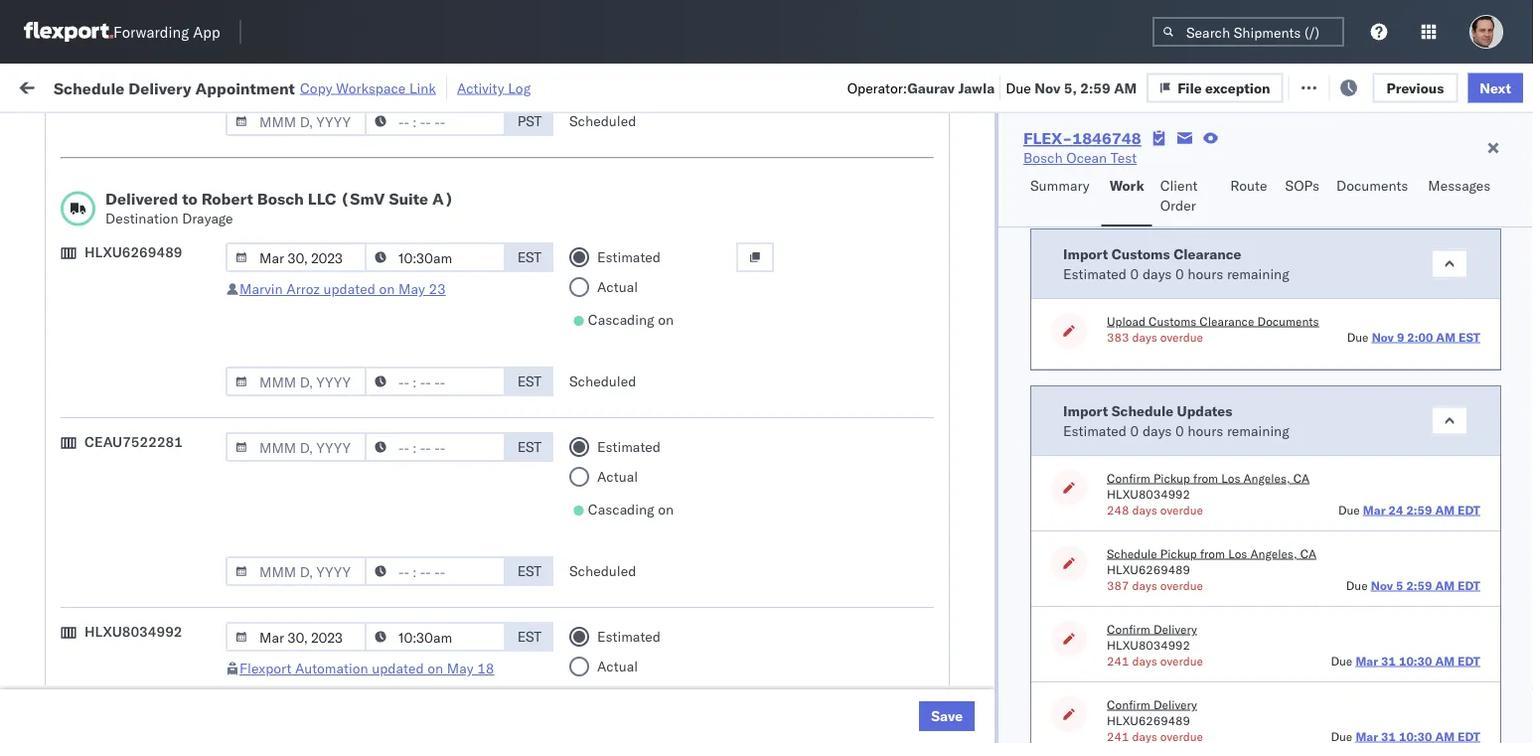 Task type: locate. For each thing, give the bounding box(es) containing it.
schedule delivery appointment down ceau7522281
[[46, 461, 244, 478]]

2 consignee from the left
[[959, 593, 1025, 610]]

0 vertical spatial remaining
[[1227, 264, 1290, 282]]

los for confirm pickup from los angeles, ca link on the bottom left
[[179, 495, 202, 512]]

2 pm from the top
[[362, 680, 384, 698]]

2 vertical spatial dec
[[413, 549, 439, 567]]

1889466 up the confirm pickup from los angeles, ca hlxu8034992
[[1140, 418, 1201, 435]]

0 vertical spatial schedule delivery appointment link
[[46, 285, 244, 305]]

0 vertical spatial edt,
[[380, 199, 411, 217]]

1 scheduled from the top
[[570, 112, 637, 130]]

3 schedule delivery appointment link from the top
[[46, 635, 244, 655]]

import inside import customs clearance estimated 0 days 0 hours remaining
[[1064, 245, 1109, 262]]

0 vertical spatial cascading on
[[588, 311, 674, 329]]

pickup up 387 days overdue
[[1161, 546, 1198, 561]]

1 ocean fcl from the top
[[608, 243, 678, 260]]

confirm delivery button for confirm delivery hlxu6269489
[[1107, 696, 1198, 712]]

MMM D, YYYY text field
[[226, 106, 367, 136], [226, 243, 367, 272], [226, 367, 367, 397], [226, 622, 367, 652]]

ocean fcl for upload customs clearance documents link
[[608, 374, 678, 392]]

1 vertical spatial scheduled
[[570, 373, 637, 390]]

from up 387 days overdue
[[1201, 546, 1226, 561]]

0 vertical spatial hours
[[1188, 264, 1224, 282]]

flexport left automation
[[240, 660, 292, 677]]

bookings
[[867, 593, 925, 610]]

1 vertical spatial lagerfeld
[[1066, 680, 1126, 698]]

0 vertical spatial import
[[167, 77, 212, 94]]

jan left 13,
[[413, 593, 435, 610]]

resize handle column header
[[284, 154, 308, 744], [505, 154, 529, 744], [575, 154, 598, 744], [704, 154, 728, 744], [833, 154, 857, 744], [1032, 154, 1056, 744], [1191, 154, 1215, 744], [1320, 154, 1344, 744], [1498, 154, 1522, 744]]

from inside schedule pickup from los angeles, ca hlxu6269489
[[1201, 546, 1226, 561]]

14,
[[443, 418, 464, 435], [443, 462, 464, 479]]

1 vertical spatial 11:30
[[320, 680, 359, 698]]

mmm d, yyyy text field down arroz
[[226, 367, 367, 397]]

mmm d, yyyy text field up automation
[[226, 622, 367, 652]]

4 lhuu7894563, uetu5238478 from the top
[[1225, 549, 1428, 566]]

clearance up 383 days overdue
[[1200, 313, 1255, 328]]

numbers for container numbers
[[1225, 170, 1274, 185]]

scheduled
[[570, 112, 637, 130], [570, 373, 637, 390], [570, 563, 637, 580]]

2 lhuu7894563, from the top
[[1225, 461, 1327, 479]]

1 remaining from the top
[[1227, 264, 1290, 282]]

1 vertical spatial updated
[[372, 660, 424, 677]]

1 horizontal spatial upload
[[1107, 313, 1146, 328]]

import
[[167, 77, 212, 94], [1064, 245, 1109, 262], [1064, 402, 1109, 419]]

consignee
[[834, 593, 900, 610], [959, 593, 1025, 610]]

edt, left 23
[[380, 287, 411, 304]]

due left 24 on the bottom right
[[1339, 502, 1361, 517]]

2 vertical spatial -- : -- -- text field
[[365, 622, 506, 652]]

mmm d, yyyy text field up arroz
[[226, 243, 367, 272]]

5, for the schedule pickup from los angeles, ca button underneath workitem button
[[444, 199, 457, 217]]

MMM D, YYYY text field
[[226, 432, 367, 462], [226, 557, 367, 586]]

schedule delivery appointment link for 2:59 am est, dec 14, 2022
[[46, 460, 244, 480]]

flex-2130387 button
[[1066, 632, 1205, 660], [1066, 632, 1205, 660], [1066, 675, 1205, 703], [1066, 675, 1205, 703]]

ca inside confirm pickup from los angeles, ca
[[46, 514, 65, 532]]

est, for the schedule pickup from los angeles, ca button under upload customs clearance documents link
[[380, 418, 410, 435]]

1 vertical spatial edt,
[[380, 243, 411, 260]]

1 vertical spatial dec
[[413, 462, 439, 479]]

2 abcdefg78456546 from the top
[[1354, 462, 1487, 479]]

flexport for flexport demo consignee
[[738, 593, 790, 610]]

6 resize handle column header from the left
[[1032, 154, 1056, 744]]

due nov 9 2:00 am est
[[1348, 329, 1481, 344]]

schedule for the schedule pickup from los angeles, ca button below confirm delivery link
[[46, 582, 105, 599]]

0 vertical spatial -- : -- -- text field
[[365, 106, 506, 136]]

1 vertical spatial actual
[[597, 468, 638, 486]]

2 edt from the top
[[1458, 578, 1481, 592]]

2 vertical spatial hlxu6269489
[[1107, 713, 1191, 728]]

1 vertical spatial flex-2130387
[[1097, 680, 1201, 698]]

2:59 down 2:00 am est, nov 9, 2022
[[320, 418, 350, 435]]

schedule delivery appointment link down destination
[[46, 285, 244, 305]]

1 11:30 pm est, jan 23, 2023 from the top
[[320, 637, 506, 654]]

uetu5238478 for confirm delivery
[[1331, 549, 1428, 566]]

customs inside import customs clearance estimated 0 days 0 hours remaining
[[1112, 245, 1171, 262]]

5 schedule pickup from los angeles, ca link from the top
[[46, 581, 282, 621]]

schedule pickup from los angeles, ca button down workitem button
[[46, 187, 282, 229]]

hlxu6269489,
[[1330, 199, 1432, 216], [1330, 243, 1432, 260], [1330, 286, 1432, 304], [1330, 330, 1432, 347], [1330, 374, 1432, 391]]

2022 for the confirm delivery button to the top
[[468, 549, 502, 567]]

hlxu8034992 up 248 days overdue
[[1107, 486, 1191, 501]]

1 vertical spatial documents
[[1258, 313, 1319, 328]]

1 2:59 am est, dec 14, 2022 from the top
[[320, 418, 502, 435]]

2 ocean fcl from the top
[[608, 287, 678, 304]]

jawla
[[959, 79, 995, 96]]

1 ceau7522281, from the top
[[1225, 199, 1327, 216]]

0 vertical spatial 2130387
[[1140, 637, 1201, 654]]

4 schedule pickup from los angeles, ca from the top
[[46, 407, 268, 444]]

days right '383'
[[1133, 329, 1158, 344]]

flex-2130387 down 241 days overdue
[[1097, 680, 1201, 698]]

2 karl from the top
[[1037, 680, 1063, 698]]

2 vertical spatial actual
[[597, 658, 638, 675]]

3 schedule pickup from los angeles, ca link from the top
[[46, 319, 282, 358]]

schedule pickup from los angeles, ca button down confirm delivery link
[[46, 581, 282, 623]]

5 ocean fcl from the top
[[608, 418, 678, 435]]

1 edt, from the top
[[380, 199, 411, 217]]

confirm up 241
[[1107, 621, 1151, 636]]

may for 18
[[447, 660, 474, 677]]

dec
[[413, 418, 439, 435], [413, 462, 439, 479], [413, 549, 439, 567]]

9 ocean fcl from the top
[[608, 593, 678, 610]]

2 hours from the top
[[1188, 421, 1224, 439]]

8 fcl from the top
[[653, 549, 678, 567]]

import for import customs clearance estimated 0 days 0 hours remaining
[[1064, 245, 1109, 262]]

4 overdue from the top
[[1161, 653, 1204, 668]]

confirm delivery button up "flex-1662119"
[[1107, 696, 1198, 712]]

1889466 for schedule delivery appointment
[[1140, 462, 1201, 479]]

1 consignee from the left
[[834, 593, 900, 610]]

from inside confirm pickup from los angeles, ca
[[147, 495, 176, 512]]

pickup down confirm delivery link
[[108, 582, 151, 599]]

bosch ocean test
[[1024, 149, 1137, 166], [867, 199, 980, 217], [738, 243, 851, 260], [867, 243, 980, 260], [867, 287, 980, 304], [867, 331, 980, 348], [867, 374, 980, 392], [738, 418, 851, 435], [867, 418, 980, 435], [867, 462, 980, 479], [867, 505, 980, 523], [867, 549, 980, 567]]

1 horizontal spatial flexport
[[738, 593, 790, 610]]

14, for schedule pickup from los angeles, ca
[[443, 418, 464, 435]]

1 horizontal spatial numbers
[[1426, 163, 1475, 177]]

confirm pickup from los angeles, ca button up "confirm delivery"
[[46, 494, 282, 535]]

hours for clearance
[[1188, 264, 1224, 282]]

1 vertical spatial upload customs clearance documents
[[46, 363, 218, 401]]

1 vertical spatial 2:59 am edt, nov 5, 2022
[[320, 243, 495, 260]]

messages
[[1429, 177, 1491, 194]]

1 vertical spatial maeu9408431
[[1354, 680, 1454, 698]]

1846748 up import schedule updates estimated 0 days 0 hours remaining
[[1140, 374, 1201, 392]]

0 horizontal spatial numbers
[[1225, 170, 1274, 185]]

1 vertical spatial 14,
[[443, 462, 464, 479]]

est, for schedule delivery appointment button corresponding to 2:59 am est, dec 14, 2022
[[380, 462, 410, 479]]

days down confirm delivery hlxu8034992
[[1133, 653, 1158, 668]]

2:59 for the schedule pickup from los angeles, ca button underneath workitem button
[[320, 199, 350, 217]]

hours down the "updates"
[[1188, 421, 1224, 439]]

save
[[932, 708, 963, 725]]

pst
[[518, 112, 542, 130]]

2 lhuu7894563, uetu5238478 from the top
[[1225, 461, 1428, 479]]

1 horizontal spatial 2:00
[[1408, 329, 1434, 344]]

flex-1889466 for confirm delivery
[[1097, 549, 1201, 567]]

upload up '383'
[[1107, 313, 1146, 328]]

from
[[155, 188, 184, 206], [155, 232, 184, 249], [155, 320, 184, 337], [155, 407, 184, 424], [1194, 470, 1219, 485], [147, 495, 176, 512], [1201, 546, 1226, 561], [155, 582, 184, 599], [155, 669, 184, 687]]

upload customs clearance documents up ceau7522281
[[46, 363, 218, 401]]

0 horizontal spatial flexport
[[240, 660, 292, 677]]

0 up 383 days overdue
[[1131, 264, 1139, 282]]

1 vertical spatial 11:30 pm est, jan 23, 2023
[[320, 680, 506, 698]]

2 test123456 from the top
[[1354, 287, 1438, 304]]

mar for mar 31 10:30 am edt
[[1356, 653, 1379, 668]]

2 schedule pickup from los angeles, ca link from the top
[[46, 231, 282, 271]]

integration down bookings at the bottom right
[[867, 637, 935, 654]]

0 horizontal spatial may
[[399, 280, 425, 298]]

0 vertical spatial documents
[[1337, 177, 1409, 194]]

2023 up 18
[[471, 637, 506, 654]]

2:59 am est, dec 14, 2022
[[320, 418, 502, 435], [320, 462, 502, 479]]

numbers inside container numbers
[[1225, 170, 1274, 185]]

cascading for hlxu6269489
[[588, 311, 655, 329]]

am
[[1114, 79, 1137, 96], [354, 199, 377, 217], [354, 243, 377, 260], [354, 287, 377, 304], [1437, 329, 1456, 344], [354, 374, 377, 392], [354, 418, 377, 435], [354, 462, 377, 479], [1436, 502, 1455, 517], [354, 549, 377, 567], [1436, 578, 1455, 592], [354, 593, 377, 610], [1436, 653, 1455, 668]]

2 flex-1889466 from the top
[[1097, 462, 1201, 479]]

from up upload customs clearance documents link
[[155, 320, 184, 337]]

-- : -- -- text field for cascading
[[365, 432, 506, 462]]

2 vertical spatial confirm delivery button
[[1107, 696, 1198, 712]]

angeles, inside confirm pickup from los angeles, ca
[[205, 495, 260, 512]]

confirm delivery button down flex-1893174
[[1107, 621, 1198, 637]]

fcl
[[653, 243, 678, 260], [653, 287, 678, 304], [653, 331, 678, 348], [653, 374, 678, 392], [653, 418, 678, 435], [653, 462, 678, 479], [653, 505, 678, 523], [653, 549, 678, 567], [653, 593, 678, 610], [653, 637, 678, 654], [653, 680, 678, 698]]

-- : -- -- text field
[[365, 106, 506, 136], [365, 243, 506, 272], [365, 557, 506, 586]]

work inside button
[[1110, 177, 1145, 194]]

delivery
[[128, 78, 191, 98], [108, 286, 159, 303], [108, 461, 159, 478], [100, 548, 151, 566], [1154, 621, 1198, 636], [108, 636, 159, 653], [1154, 697, 1198, 712]]

1 vertical spatial flexport
[[240, 660, 292, 677]]

remaining for import schedule updates
[[1227, 421, 1290, 439]]

0 vertical spatial 11:30 pm est, jan 23, 2023
[[320, 637, 506, 654]]

9 resize handle column header from the left
[[1498, 154, 1522, 744]]

10 ocean fcl from the top
[[608, 637, 678, 654]]

delivery inside confirm delivery hlxu6269489
[[1154, 697, 1198, 712]]

11:30 pm est, jan 23, 2023 down flexport automation updated on may 18
[[320, 680, 506, 698]]

2:59 for the schedule pickup from los angeles, ca button below confirm delivery link
[[320, 593, 350, 610]]

1 vertical spatial karl
[[1037, 680, 1063, 698]]

container
[[1225, 155, 1278, 169]]

2 fcl from the top
[[653, 287, 678, 304]]

2 vertical spatial 2023
[[471, 680, 506, 698]]

upload customs clearance documents button up ceau7522281
[[46, 362, 282, 404]]

2 actual from the top
[[597, 468, 638, 486]]

fcl for confirm delivery link
[[653, 549, 678, 567]]

hlxu6269489 up 387 days overdue
[[1107, 562, 1191, 577]]

confirm inside confirm delivery hlxu6269489
[[1107, 697, 1151, 712]]

2 vertical spatial schedule delivery appointment link
[[46, 635, 244, 655]]

10 fcl from the top
[[653, 637, 678, 654]]

bosch inside the delivered to robert bosch llc (smv suite a) destination drayage
[[257, 189, 304, 209]]

pickup up netherlands
[[108, 669, 151, 687]]

fcl for schedule delivery appointment link associated with 11:30 pm est, jan 23, 2023
[[653, 637, 678, 654]]

remaining inside import schedule updates estimated 0 days 0 hours remaining
[[1227, 421, 1290, 439]]

remaining down the "updates"
[[1227, 421, 1290, 439]]

0 vertical spatial integration test account - karl lagerfeld
[[867, 637, 1126, 654]]

0 vertical spatial 14,
[[443, 418, 464, 435]]

confirm pickup from los angeles, ca
[[46, 495, 260, 532]]

1 mmm d, yyyy text field from the top
[[226, 106, 367, 136]]

0 up 248 days overdue
[[1131, 421, 1139, 439]]

edt,
[[380, 199, 411, 217], [380, 243, 411, 260], [380, 287, 411, 304]]

pickup up upload customs clearance documents link
[[108, 320, 151, 337]]

0 vertical spatial integration
[[867, 637, 935, 654]]

7 ocean fcl from the top
[[608, 505, 678, 523]]

0 vertical spatial upload
[[1107, 313, 1146, 328]]

lagerfeld down 241
[[1066, 680, 1126, 698]]

1 horizontal spatial may
[[447, 660, 474, 677]]

0 horizontal spatial upload customs clearance documents button
[[46, 362, 282, 404]]

schedule for schedule delivery appointment button corresponding to 2:59 am edt, nov 5, 2022
[[46, 286, 105, 303]]

abcdefg78456546
[[1354, 418, 1487, 435], [1354, 462, 1487, 479], [1354, 505, 1487, 523]]

2 2:59 am edt, nov 5, 2022 from the top
[[320, 243, 495, 260]]

1 vertical spatial 2:00
[[320, 374, 350, 392]]

3 abcdefg78456546 from the top
[[1354, 505, 1487, 523]]

2:59 am edt, nov 5, 2022 up 23
[[320, 243, 495, 260]]

los down ceau7522281
[[179, 495, 202, 512]]

2 overdue from the top
[[1161, 502, 1204, 517]]

0 vertical spatial 2:59 am est, dec 14, 2022
[[320, 418, 502, 435]]

0 vertical spatial 11:30
[[320, 637, 359, 654]]

schedule pickup from los angeles, ca for test123456
[[46, 232, 268, 269]]

schedule delivery appointment for 2:59 am edt, nov 5, 2022
[[46, 286, 244, 303]]

ca for confirm pickup from los angeles, ca link on the bottom left
[[46, 514, 65, 532]]

1 vertical spatial cascading on
[[588, 501, 674, 518]]

1 schedule delivery appointment link from the top
[[46, 285, 244, 305]]

integration test account - karl lagerfeld up save
[[867, 680, 1126, 698]]

edt, for schedule delivery appointment button corresponding to 2:59 am edt, nov 5, 2022
[[380, 287, 411, 304]]

1 vertical spatial remaining
[[1227, 421, 1290, 439]]

1846748 down import customs clearance estimated 0 days 0 hours remaining
[[1140, 287, 1201, 304]]

4 fcl from the top
[[653, 374, 678, 392]]

hours inside import customs clearance estimated 0 days 0 hours remaining
[[1188, 264, 1224, 282]]

flex-1846748 up import schedule updates estimated 0 days 0 hours remaining
[[1097, 374, 1201, 392]]

2 cascading from the top
[[588, 501, 655, 518]]

from inside schedule pickup from rotterdam, netherlands
[[155, 669, 184, 687]]

1 vertical spatial jan
[[421, 637, 443, 654]]

0 vertical spatial mmm d, yyyy text field
[[226, 432, 367, 462]]

schedule pickup from los angeles, ca down workitem button
[[46, 188, 268, 226]]

ready
[[151, 123, 186, 138]]

upload customs clearance documents
[[1107, 313, 1319, 328], [46, 363, 218, 401]]

overdue right '383'
[[1161, 329, 1204, 344]]

lhuu7894563, down the "updates"
[[1225, 461, 1327, 479]]

0 vertical spatial flexport
[[738, 593, 790, 610]]

0 vertical spatial confirm delivery button
[[46, 547, 151, 569]]

0 vertical spatial customs
[[1112, 245, 1171, 262]]

mbl/mawb
[[1354, 163, 1423, 177]]

schedule pickup from los angeles, ca link down confirm delivery link
[[46, 581, 282, 621]]

18
[[477, 660, 495, 677]]

1 vertical spatial 2130387
[[1140, 680, 1201, 698]]

est, for the confirm delivery button to the top
[[380, 549, 410, 567]]

confirm inside confirm pickup from los angeles, ca
[[46, 495, 97, 512]]

flex
[[1066, 163, 1088, 177]]

est,
[[380, 374, 410, 392], [380, 418, 410, 435], [380, 462, 410, 479], [380, 549, 410, 567], [380, 593, 410, 610], [388, 637, 417, 654], [388, 680, 417, 698]]

5, right suite
[[444, 199, 457, 217]]

3 schedule delivery appointment button from the top
[[46, 635, 244, 657]]

nov up 2:00 am est, nov 9, 2022
[[414, 287, 440, 304]]

schedule delivery appointment button for 2:59 am edt, nov 5, 2022
[[46, 285, 244, 307]]

2 -- : -- -- text field from the top
[[365, 243, 506, 272]]

4 resize handle column header from the left
[[704, 154, 728, 744]]

-- : -- -- text field
[[365, 367, 506, 397], [365, 432, 506, 462], [365, 622, 506, 652]]

schedule for the schedule pickup from los angeles, ca button underneath destination
[[46, 232, 105, 249]]

confirm up 248
[[1107, 470, 1151, 485]]

2023
[[464, 593, 498, 610], [471, 637, 506, 654], [471, 680, 506, 698]]

hours inside import schedule updates estimated 0 days 0 hours remaining
[[1188, 421, 1224, 439]]

0 vertical spatial lagerfeld
[[1066, 637, 1126, 654]]

los up upload customs clearance documents link
[[187, 320, 210, 337]]

1 vertical spatial 2:59 am est, dec 14, 2022
[[320, 462, 502, 479]]

activity log
[[457, 79, 531, 96]]

2:59 am est, dec 14, 2022 up 9:00 am est, dec 24, 2022
[[320, 462, 502, 479]]

order
[[1161, 197, 1197, 214]]

consignee right bookings at the bottom right
[[959, 593, 1025, 610]]

2:00 am est, nov 9, 2022
[[320, 374, 493, 392]]

1 resize handle column header from the left
[[284, 154, 308, 744]]

9 fcl from the top
[[653, 593, 678, 610]]

0 vertical spatial edt
[[1458, 502, 1481, 517]]

ocean fcl for schedule pickup from los angeles, ca link for abcdefg78456546
[[608, 418, 678, 435]]

actual for hlxu6269489
[[597, 278, 638, 296]]

test123456
[[1354, 243, 1438, 260], [1354, 287, 1438, 304], [1354, 331, 1438, 348], [1354, 374, 1438, 392]]

ocean fcl for 2:59 am est, dec 14, 2022 schedule delivery appointment link
[[608, 462, 678, 479]]

due left 31
[[1331, 653, 1353, 668]]

confirm delivery button down confirm pickup from los angeles, ca
[[46, 547, 151, 569]]

days
[[1143, 264, 1172, 282], [1133, 329, 1158, 344], [1143, 421, 1172, 439], [1133, 502, 1158, 517], [1133, 578, 1158, 592], [1133, 653, 1158, 668]]

2 2:59 am est, dec 14, 2022 from the top
[[320, 462, 502, 479]]

1 vertical spatial mmm d, yyyy text field
[[226, 557, 367, 586]]

schedule delivery appointment button up schedule pickup from rotterdam, netherlands
[[46, 635, 244, 657]]

0 vertical spatial maeu9408431
[[1354, 637, 1454, 654]]

schedule delivery appointment for 2:59 am est, dec 14, 2022
[[46, 461, 244, 478]]

ready for work, blocked, in progress
[[151, 123, 360, 138]]

angeles, inside schedule pickup from los angeles, ca hlxu6269489
[[1251, 546, 1298, 561]]

confirm inside the confirm pickup from los angeles, ca hlxu8034992
[[1107, 470, 1151, 485]]

my
[[20, 72, 52, 99]]

flex-1662119
[[1097, 724, 1201, 742]]

0 horizontal spatial upload
[[46, 363, 91, 381]]

2:59 am est, dec 14, 2022 down 2:00 am est, nov 9, 2022
[[320, 418, 502, 435]]

flexport
[[738, 593, 790, 610], [240, 660, 292, 677]]

estimated inside import customs clearance estimated 0 days 0 hours remaining
[[1064, 264, 1127, 282]]

arroz
[[287, 280, 320, 298]]

file
[[1195, 77, 1219, 94], [1178, 79, 1202, 96]]

2 horizontal spatial documents
[[1337, 177, 1409, 194]]

due for due nov 5 2:59 am edt
[[1347, 578, 1368, 592]]

import work button
[[167, 77, 251, 94]]

clearance up ceau7522281
[[154, 363, 218, 381]]

updated
[[324, 280, 376, 298], [372, 660, 424, 677]]

1 mmm d, yyyy text field from the top
[[226, 432, 367, 462]]

los for maeu9736123 schedule pickup from los angeles, ca link
[[187, 582, 210, 599]]

hlxu8034992
[[1436, 199, 1533, 216], [1436, 243, 1533, 260], [1436, 286, 1533, 304], [1436, 330, 1533, 347], [1436, 374, 1533, 391], [1107, 486, 1191, 501], [84, 623, 182, 641], [1107, 637, 1191, 652]]

schedule
[[54, 78, 125, 98], [46, 188, 105, 206], [46, 232, 105, 249], [46, 286, 105, 303], [46, 320, 105, 337], [1112, 402, 1174, 419], [46, 407, 105, 424], [46, 461, 105, 478], [1107, 546, 1158, 561], [46, 582, 105, 599], [46, 636, 105, 653], [46, 669, 105, 687]]

work button
[[1102, 168, 1153, 227]]

import customs clearance estimated 0 days 0 hours remaining
[[1064, 245, 1290, 282]]

2:59 left suite
[[320, 199, 350, 217]]

next
[[1480, 79, 1512, 96]]

1 11:30 from the top
[[320, 637, 359, 654]]

3 ceau7522281, hlxu6269489, hlxu8034992 from the top
[[1225, 286, 1533, 304]]

schedule delivery appointment link down ceau7522281
[[46, 460, 244, 480]]

cascading on for ceau7522281
[[588, 501, 674, 518]]

1 cascading on from the top
[[588, 311, 674, 329]]

1 vertical spatial schedule delivery appointment
[[46, 461, 244, 478]]

nov
[[1035, 79, 1061, 96], [414, 199, 440, 217], [414, 243, 440, 260], [414, 287, 440, 304], [1372, 329, 1395, 344], [413, 374, 439, 392], [1371, 578, 1394, 592]]

-- : -- -- text field down 23
[[365, 367, 506, 397]]

4 ceau7522281, from the top
[[1225, 330, 1327, 347]]

-- : -- -- text field down the 9, at the left bottom of the page
[[365, 432, 506, 462]]

confirm pickup from los angeles, ca button
[[1107, 470, 1310, 486], [46, 494, 282, 535]]

maeu9408431
[[1354, 637, 1454, 654], [1354, 680, 1454, 698]]

383
[[1107, 329, 1130, 344]]

0 vertical spatial account
[[969, 637, 1021, 654]]

jan for schedule pickup from los angeles, ca
[[413, 593, 435, 610]]

est, for the schedule pickup from los angeles, ca button below confirm delivery link
[[380, 593, 410, 610]]

schedule pickup from los angeles, ca link
[[46, 187, 282, 227], [46, 231, 282, 271], [46, 319, 282, 358], [46, 406, 282, 446], [46, 581, 282, 621]]

1 flex-1889466 from the top
[[1097, 418, 1201, 435]]

241 days overdue
[[1107, 653, 1204, 668]]

0 vertical spatial updated
[[324, 280, 376, 298]]

ca inside schedule pickup from los angeles, ca hlxu6269489
[[1301, 546, 1317, 561]]

4 flex-1889466 from the top
[[1097, 549, 1201, 567]]

upload customs clearance documents button up 383 days overdue
[[1107, 313, 1319, 329]]

5 fcl from the top
[[653, 418, 678, 435]]

upload customs clearance documents button
[[1107, 313, 1319, 329], [46, 362, 282, 404]]

0 horizontal spatial documents
[[46, 383, 118, 401]]

confirm inside confirm delivery hlxu8034992
[[1107, 621, 1151, 636]]

1 -- : -- -- text field from the top
[[365, 367, 506, 397]]

flex-2130387
[[1097, 637, 1201, 654], [1097, 680, 1201, 698]]

schedule inside schedule pickup from los angeles, ca hlxu6269489
[[1107, 546, 1158, 561]]

11:30 pm est, jan 23, 2023
[[320, 637, 506, 654], [320, 680, 506, 698]]

1846748 for schedule delivery appointment link corresponding to 2:59 am edt, nov 5, 2022
[[1140, 287, 1201, 304]]

1 14, from the top
[[443, 418, 464, 435]]

lhuu7894563, uetu5238478 for schedule delivery appointment
[[1225, 461, 1428, 479]]

delivery up 1662119
[[1154, 697, 1198, 712]]

5 schedule pickup from los angeles, ca from the top
[[46, 582, 268, 619]]

due for due mar 24 2:59 am edt
[[1339, 502, 1361, 517]]

1 cascading from the top
[[588, 311, 655, 329]]

account down bookings test consignee
[[969, 637, 1021, 654]]

11:30
[[320, 637, 359, 654], [320, 680, 359, 698]]

2 mmm d, yyyy text field from the top
[[226, 243, 367, 272]]

3 ocean fcl from the top
[[608, 331, 678, 348]]

filtered
[[20, 122, 68, 139]]

integration up vandelay
[[867, 680, 935, 698]]

0 vertical spatial flex-2130387
[[1097, 637, 1201, 654]]

2:59 right 5 at bottom
[[1407, 578, 1433, 592]]

0 vertical spatial schedule delivery appointment
[[46, 286, 244, 303]]

1 uetu5238478 from the top
[[1331, 417, 1428, 435]]

3 schedule delivery appointment from the top
[[46, 636, 244, 653]]

schedule pickup from los angeles, ca link for test123456
[[46, 231, 282, 271]]

1 pm from the top
[[362, 637, 384, 654]]

2 remaining from the top
[[1227, 421, 1290, 439]]

from up destination
[[155, 188, 184, 206]]

1 vertical spatial edt
[[1458, 578, 1481, 592]]

container numbers button
[[1215, 150, 1324, 186]]

import inside import schedule updates estimated 0 days 0 hours remaining
[[1064, 402, 1109, 419]]

1 overdue from the top
[[1161, 329, 1204, 344]]

1 integration test account - karl lagerfeld from the top
[[867, 637, 1126, 654]]

customs
[[1112, 245, 1171, 262], [1149, 313, 1197, 328], [95, 363, 150, 381]]

2022 for the schedule pickup from los angeles, ca button underneath destination
[[460, 243, 495, 260]]

appointment for 2:59 am est, dec 14, 2022
[[163, 461, 244, 478]]

angeles, inside the confirm pickup from los angeles, ca hlxu8034992
[[1244, 470, 1291, 485]]

no
[[466, 123, 482, 138]]

schedule pickup from los angeles, ca link down workitem button
[[46, 187, 282, 227]]

bosch ocean test link
[[1024, 148, 1137, 168]]

0 vertical spatial cascading
[[588, 311, 655, 329]]

1 vertical spatial confirm delivery button
[[1107, 621, 1198, 637]]

0 vertical spatial work
[[216, 77, 251, 94]]

delivered to robert bosch llc (smv suite a) destination drayage
[[105, 189, 454, 227]]

1 lhuu7894563, uetu5238478 from the top
[[1225, 417, 1428, 435]]

my work
[[20, 72, 108, 99]]

0 vertical spatial 23,
[[446, 637, 468, 654]]

ocean fcl for schedule delivery appointment link corresponding to 2:59 am edt, nov 5, 2022
[[608, 287, 678, 304]]

5, up the 9, at the left bottom of the page
[[444, 287, 457, 304]]

1 schedule delivery appointment from the top
[[46, 286, 244, 303]]

1 vertical spatial upload
[[46, 363, 91, 381]]

3 2:59 am edt, nov 5, 2022 from the top
[[320, 287, 495, 304]]

2 vertical spatial schedule delivery appointment button
[[46, 635, 244, 657]]

1 fcl from the top
[[653, 243, 678, 260]]

flexport left 'demo'
[[738, 593, 790, 610]]

1 horizontal spatial work
[[1110, 177, 1145, 194]]

workitem button
[[12, 158, 288, 178]]

los inside confirm pickup from los angeles, ca
[[179, 495, 202, 512]]

los for test123456 schedule pickup from los angeles, ca link
[[187, 232, 210, 249]]

14, up 24,
[[443, 462, 464, 479]]

0 vertical spatial mar
[[1364, 502, 1386, 517]]

1889466 down the confirm pickup from los angeles, ca hlxu8034992
[[1140, 505, 1201, 523]]

2:59 am est, dec 14, 2022 for schedule delivery appointment
[[320, 462, 502, 479]]

forwarding app
[[113, 22, 220, 41]]

2 14, from the top
[[443, 462, 464, 479]]

2:59 for the schedule pickup from los angeles, ca button underneath destination
[[320, 243, 350, 260]]

consignee right 'demo'
[[834, 593, 900, 610]]

1 hours from the top
[[1188, 264, 1224, 282]]

consignee for bookings test consignee
[[959, 593, 1025, 610]]

next button
[[1468, 73, 1524, 103]]

edt for mar 24 2:59 am edt
[[1458, 502, 1481, 517]]

container numbers
[[1225, 155, 1278, 185]]

schedule inside import schedule updates estimated 0 days 0 hours remaining
[[1112, 402, 1174, 419]]

1 vertical spatial 2023
[[471, 637, 506, 654]]

confirm pickup from los angeles, ca button up 248 days overdue
[[1107, 470, 1310, 486]]

2:59 right 24 on the bottom right
[[1407, 502, 1433, 517]]

ocean fcl for test123456 schedule pickup from los angeles, ca link
[[608, 243, 678, 260]]

2 vertical spatial abcdefg78456546
[[1354, 505, 1487, 523]]

schedule for schedule pickup from rotterdam, netherlands button
[[46, 669, 105, 687]]

lagerfeld down 387
[[1066, 637, 1126, 654]]

0 horizontal spatial work
[[216, 77, 251, 94]]

los down drayage
[[187, 232, 210, 249]]

schedule pickup from los angeles, ca
[[46, 188, 268, 226], [46, 232, 268, 269], [46, 320, 268, 357], [46, 407, 268, 444], [46, 582, 268, 619]]

0 vertical spatial dec
[[413, 418, 439, 435]]

2 vertical spatial 2:59 am edt, nov 5, 2022
[[320, 287, 495, 304]]

1 karl from the top
[[1037, 637, 1063, 654]]

remaining inside import customs clearance estimated 0 days 0 hours remaining
[[1227, 264, 1290, 282]]

schedule delivery appointment button for 11:30 pm est, jan 23, 2023
[[46, 635, 244, 657]]

3 edt, from the top
[[380, 287, 411, 304]]

2:59 right arroz
[[320, 287, 350, 304]]

11:30 down automation
[[320, 680, 359, 698]]

abcdefg78456546 for schedule pickup from los angeles, ca
[[1354, 418, 1487, 435]]

test123456 for schedule delivery appointment
[[1354, 287, 1438, 304]]

delivery inside confirm delivery hlxu8034992
[[1154, 621, 1198, 636]]

5 hlxu6269489, from the top
[[1330, 374, 1432, 391]]

2:00 right 9
[[1408, 329, 1434, 344]]

schedule delivery appointment button
[[46, 285, 244, 307], [46, 460, 244, 482], [46, 635, 244, 657]]

1 horizontal spatial upload customs clearance documents button
[[1107, 313, 1319, 329]]

actual for ceau7522281
[[597, 468, 638, 486]]

2 vertical spatial customs
[[95, 363, 150, 381]]

9,
[[443, 374, 455, 392]]

1 vertical spatial clearance
[[1200, 313, 1255, 328]]

demo
[[793, 593, 830, 610]]

0 horizontal spatial upload customs clearance documents
[[46, 363, 218, 401]]

5 ceau7522281, hlxu6269489, hlxu8034992 from the top
[[1225, 374, 1533, 391]]

2 vertical spatial clearance
[[154, 363, 218, 381]]

1 edt from the top
[[1458, 502, 1481, 517]]

1 vertical spatial hours
[[1188, 421, 1224, 439]]

0 horizontal spatial consignee
[[834, 593, 900, 610]]

batch action
[[1423, 77, 1509, 94]]

fcl for test123456 schedule pickup from los angeles, ca link
[[653, 243, 678, 260]]

2 -- : -- -- text field from the top
[[365, 432, 506, 462]]

0 vertical spatial scheduled
[[570, 112, 637, 130]]

import for import schedule updates estimated 0 days 0 hours remaining
[[1064, 402, 1109, 419]]

0 vertical spatial 2:00
[[1408, 329, 1434, 344]]

confirm for confirm delivery hlxu6269489
[[1107, 697, 1151, 712]]

nov left 9
[[1372, 329, 1395, 344]]

1 vertical spatial cascading
[[588, 501, 655, 518]]

work up work,
[[216, 77, 251, 94]]

schedule pickup from los angeles, ca button
[[46, 187, 282, 229], [46, 231, 282, 273], [46, 319, 282, 360], [46, 406, 282, 448], [1107, 545, 1317, 561], [46, 581, 282, 623]]

from down ceau7522281
[[147, 495, 176, 512]]

appointment up ready for work, blocked, in progress
[[195, 78, 295, 98]]

14, down the 9, at the left bottom of the page
[[443, 418, 464, 435]]

los inside schedule pickup from los angeles, ca hlxu6269489
[[1229, 546, 1248, 561]]

pickup
[[108, 188, 151, 206], [108, 232, 151, 249], [108, 320, 151, 337], [108, 407, 151, 424], [1154, 470, 1191, 485], [100, 495, 143, 512], [1161, 546, 1198, 561], [108, 582, 151, 599], [108, 669, 151, 687]]

2 hlxu6269489, from the top
[[1330, 243, 1432, 260]]

1 vertical spatial account
[[969, 680, 1021, 698]]

days up flex-1893174
[[1133, 578, 1158, 592]]

los
[[187, 188, 210, 206], [187, 232, 210, 249], [187, 320, 210, 337], [187, 407, 210, 424], [1222, 470, 1241, 485], [179, 495, 202, 512], [1229, 546, 1248, 561], [187, 582, 210, 599]]

2:59 am edt, nov 5, 2022 down "snoozed"
[[320, 199, 495, 217]]

route button
[[1223, 168, 1278, 227]]

schedule inside schedule pickup from rotterdam, netherlands
[[46, 669, 105, 687]]

0 vertical spatial schedule delivery appointment button
[[46, 285, 244, 307]]

1 vertical spatial -- : -- -- text field
[[365, 432, 506, 462]]

dec left 24,
[[413, 549, 439, 567]]

2022 for the schedule pickup from los angeles, ca button underneath workitem button
[[460, 199, 495, 217]]

confirm down confirm pickup from los angeles, ca
[[46, 548, 97, 566]]



Task type: vqa. For each thing, say whether or not it's contained in the screenshot.
1st the schedule pickup from los angeles, ca from the bottom
no



Task type: describe. For each thing, give the bounding box(es) containing it.
marvin arroz updated on may 23 button
[[240, 280, 446, 298]]

2 flex-2130387 from the top
[[1097, 680, 1201, 698]]

nov 9 2:00 am est button
[[1372, 329, 1481, 344]]

hlxu8034992 up schedule pickup from rotterdam, netherlands
[[84, 623, 182, 641]]

days inside import customs clearance estimated 0 days 0 hours remaining
[[1143, 264, 1172, 282]]

5, for the schedule pickup from los angeles, ca button underneath destination
[[444, 243, 457, 260]]

route
[[1231, 177, 1268, 194]]

clearance inside import customs clearance estimated 0 days 0 hours remaining
[[1174, 245, 1242, 262]]

Search Work text field
[[866, 71, 1083, 101]]

flex-1846748 up 'flex id'
[[1024, 128, 1142, 148]]

updated for arroz
[[324, 280, 376, 298]]

0 down order
[[1176, 264, 1185, 282]]

a)
[[432, 189, 454, 209]]

in
[[296, 123, 307, 138]]

delivery up ready
[[128, 78, 191, 98]]

by:
[[72, 122, 91, 139]]

lhuu7894563, uetu5238478 for confirm delivery
[[1225, 549, 1428, 566]]

3 lhuu7894563, from the top
[[1225, 505, 1327, 522]]

nov up flex-1846748 link
[[1035, 79, 1061, 96]]

2:59 up flex-1846748 link
[[1081, 79, 1111, 96]]

3 flex-1889466 from the top
[[1097, 505, 1201, 523]]

3 actual from the top
[[597, 658, 638, 675]]

180
[[478, 77, 504, 94]]

documents inside button
[[1337, 177, 1409, 194]]

from inside the confirm pickup from los angeles, ca hlxu8034992
[[1194, 470, 1219, 485]]

1846748 right '383'
[[1140, 331, 1201, 348]]

schedule for schedule delivery appointment button associated with 11:30 pm est, jan 23, 2023
[[46, 636, 105, 653]]

est, for schedule delivery appointment button associated with 11:30 pm est, jan 23, 2023
[[388, 637, 417, 654]]

import for import work
[[167, 77, 212, 94]]

nov 5 2:59 am edt button
[[1371, 578, 1481, 592]]

action
[[1466, 77, 1509, 94]]

mbl/mawb numbers
[[1354, 163, 1475, 177]]

3 fcl from the top
[[653, 331, 678, 348]]

3 test123456 from the top
[[1354, 331, 1438, 348]]

schedule pickup from los angeles, ca link for maeu9736123
[[46, 581, 282, 621]]

from down upload customs clearance documents link
[[155, 407, 184, 424]]

lhuu7894563, uetu5238478 for schedule pickup from los angeles, ca
[[1225, 417, 1428, 435]]

flexport for flexport automation updated on may 18
[[240, 660, 292, 677]]

schedule for the schedule pickup from los angeles, ca button on top of upload customs clearance documents link
[[46, 320, 105, 337]]

pickup down destination
[[108, 232, 151, 249]]

ocean fcl for confirm delivery link
[[608, 549, 678, 567]]

schedule pickup from rotterdam, netherlands link
[[46, 668, 282, 708]]

schedule pickup from los angeles, ca button down upload customs clearance documents link
[[46, 406, 282, 448]]

9
[[1397, 329, 1405, 344]]

confirm delivery hlxu6269489
[[1107, 697, 1198, 728]]

11 fcl from the top
[[653, 680, 678, 698]]

days for 383
[[1133, 329, 1158, 344]]

from down confirm pickup from los angeles, ca link on the bottom left
[[155, 582, 184, 599]]

mar 31 10:30 am edt button
[[1356, 653, 1481, 668]]

1 23, from the top
[[446, 637, 468, 654]]

vandelay west
[[867, 724, 960, 742]]

nov up 23
[[414, 243, 440, 260]]

5, up flex-1846748 link
[[1064, 79, 1077, 96]]

appointment for 2:59 am edt, nov 5, 2022
[[163, 286, 244, 303]]

fcl for upload customs clearance documents link
[[653, 374, 678, 392]]

1 hlxu6269489, from the top
[[1330, 199, 1432, 216]]

4 hlxu6269489, from the top
[[1330, 330, 1432, 347]]

flex-1846748 down import customs clearance estimated 0 days 0 hours remaining
[[1097, 331, 1201, 348]]

ca inside the confirm pickup from los angeles, ca hlxu8034992
[[1294, 470, 1310, 485]]

import work
[[167, 77, 251, 94]]

maeu9736123
[[1354, 593, 1454, 610]]

2 resize handle column header from the left
[[505, 154, 529, 744]]

at
[[416, 77, 429, 94]]

2 ceau7522281, from the top
[[1225, 243, 1327, 260]]

5 ceau7522281, from the top
[[1225, 374, 1327, 391]]

387 days overdue
[[1107, 578, 1204, 592]]

link
[[409, 79, 436, 96]]

9:00
[[320, 549, 350, 567]]

hlxu6269489 inside schedule pickup from los angeles, ca hlxu6269489
[[1107, 562, 1191, 577]]

hlxu8034992 down messages button
[[1436, 243, 1533, 260]]

1 schedule pickup from los angeles, ca link from the top
[[46, 187, 282, 227]]

hlxu8034992 inside the confirm pickup from los angeles, ca hlxu8034992
[[1107, 486, 1191, 501]]

flexport. image
[[24, 22, 113, 42]]

mbl/mawb numbers button
[[1344, 158, 1534, 178]]

ca for test123456 schedule pickup from los angeles, ca link
[[46, 252, 65, 269]]

ocean fcl for schedule delivery appointment link associated with 11:30 pm est, jan 23, 2023
[[608, 637, 678, 654]]

schedule for the schedule pickup from los angeles, ca button underneath workitem button
[[46, 188, 105, 206]]

schedule pickup from los angeles, ca button down destination
[[46, 231, 282, 273]]

forwarding
[[113, 22, 189, 41]]

7 resize handle column header from the left
[[1191, 154, 1215, 744]]

3 lhuu7894563, uetu5238478 from the top
[[1225, 505, 1428, 522]]

2 vertical spatial documents
[[46, 383, 118, 401]]

progress
[[310, 123, 360, 138]]

numbers for mbl/mawb numbers
[[1426, 163, 1475, 177]]

2022 for the schedule pickup from los angeles, ca button under upload customs clearance documents link
[[468, 418, 502, 435]]

0 horizontal spatial confirm pickup from los angeles, ca button
[[46, 494, 282, 535]]

previous button
[[1373, 73, 1459, 103]]

mmm d, yyyy text field for -- : -- -- text box corresponding to actual
[[226, 622, 367, 652]]

days inside import schedule updates estimated 0 days 0 hours remaining
[[1143, 421, 1172, 439]]

schedule pickup from rotterdam, netherlands button
[[46, 668, 282, 710]]

3 uetu5238478 from the top
[[1331, 505, 1428, 522]]

mmm d, yyyy text field for second -- : -- -- text field from the bottom
[[226, 243, 367, 272]]

2 2130387 from the top
[[1140, 680, 1201, 698]]

mmm d, yyyy text field for 3rd -- : -- -- text box from the bottom of the page
[[226, 367, 367, 397]]

batch action button
[[1392, 71, 1522, 101]]

1 flex-2130387 from the top
[[1097, 637, 1201, 654]]

24
[[1389, 502, 1404, 517]]

schedule for the schedule pickup from los angeles, ca button under upload customs clearance documents link
[[46, 407, 105, 424]]

test123456 for upload customs clearance documents
[[1354, 374, 1438, 392]]

1846748 for test123456 schedule pickup from los angeles, ca link
[[1140, 243, 1201, 260]]

message
[[288, 77, 344, 94]]

2 maeu9408431 from the top
[[1354, 680, 1454, 698]]

from down destination
[[155, 232, 184, 249]]

3 1889466 from the top
[[1140, 505, 1201, 523]]

2 11:30 pm est, jan 23, 2023 from the top
[[320, 680, 506, 698]]

test123456 for schedule pickup from los angeles, ca
[[1354, 243, 1438, 260]]

confirm for confirm pickup from los angeles, ca hlxu8034992
[[1107, 470, 1151, 485]]

1889466 for confirm delivery
[[1140, 549, 1201, 567]]

overdue for 248 days overdue
[[1161, 502, 1204, 517]]

scheduled for hlxu6269489
[[570, 373, 637, 390]]

5 resize handle column header from the left
[[833, 154, 857, 744]]

bookings test consignee
[[867, 593, 1025, 610]]

flexport demo consignee
[[738, 593, 900, 610]]

delivered
[[105, 189, 178, 209]]

work,
[[209, 123, 240, 138]]

edt for mar 31 10:30 am edt
[[1458, 653, 1481, 668]]

los inside the confirm pickup from los angeles, ca hlxu8034992
[[1222, 470, 1241, 485]]

appointment for 11:30 pm est, jan 23, 2023
[[163, 636, 244, 653]]

nov left 5 at bottom
[[1371, 578, 1394, 592]]

1 horizontal spatial documents
[[1258, 313, 1319, 328]]

drayage
[[182, 210, 233, 227]]

2 vertical spatial jan
[[421, 680, 443, 698]]

schedule pickup from los angeles, ca hlxu6269489
[[1107, 546, 1317, 577]]

ca for fifth schedule pickup from los angeles, ca link from the bottom of the page
[[46, 208, 65, 226]]

flex-1846748 link
[[1024, 128, 1142, 148]]

1 horizontal spatial confirm pickup from los angeles, ca button
[[1107, 470, 1310, 486]]

due mar 31 10:30 am edt
[[1331, 653, 1481, 668]]

snoozed
[[411, 123, 457, 138]]

delivery down destination
[[108, 286, 159, 303]]

destination
[[105, 210, 178, 227]]

dec for appointment
[[413, 462, 439, 479]]

confirm for confirm pickup from los angeles, ca
[[46, 495, 97, 512]]

24,
[[443, 549, 464, 567]]

3 schedule pickup from los angeles, ca from the top
[[46, 320, 268, 357]]

days for 241
[[1133, 653, 1158, 668]]

1 integration from the top
[[867, 637, 935, 654]]

ca for schedule pickup from los angeles, ca link for abcdefg78456546
[[46, 427, 65, 444]]

flex-1846748 down client
[[1097, 199, 1201, 217]]

1846748 for fifth schedule pickup from los angeles, ca link from the bottom of the page
[[1140, 199, 1201, 217]]

1 ceau7522281, hlxu6269489, hlxu8034992 from the top
[[1225, 199, 1533, 216]]

0 down the "updates"
[[1176, 421, 1185, 439]]

cascading on for hlxu6269489
[[588, 311, 674, 329]]

2 11:30 from the top
[[320, 680, 359, 698]]

edt for nov 5 2:59 am edt
[[1458, 578, 1481, 592]]

1 account from the top
[[969, 637, 1021, 654]]

1662119
[[1140, 724, 1201, 742]]

schedule pickup from los angeles, ca button up 1893174
[[1107, 545, 1317, 561]]

10:30
[[1400, 653, 1433, 668]]

delivery down ceau7522281
[[108, 461, 159, 478]]

3 ceau7522281, from the top
[[1225, 286, 1327, 304]]

fcl for 2:59 am est, dec 14, 2022 schedule delivery appointment link
[[653, 462, 678, 479]]

hlxu8034992 down messages
[[1436, 199, 1533, 216]]

flex id
[[1066, 163, 1103, 177]]

schedule pickup from los angeles, ca for abcdefg78456546
[[46, 407, 268, 444]]

0 vertical spatial hlxu6269489
[[84, 244, 182, 261]]

activity log button
[[457, 76, 531, 100]]

blocked,
[[243, 123, 293, 138]]

delivery inside button
[[100, 548, 151, 566]]

7 fcl from the top
[[653, 505, 678, 523]]

1 schedule pickup from los angeles, ca from the top
[[46, 188, 268, 226]]

operator: gaurav jawla
[[848, 79, 995, 96]]

edt, for the schedule pickup from los angeles, ca button underneath destination
[[380, 243, 411, 260]]

3 hlxu6269489, from the top
[[1330, 286, 1432, 304]]

hlxu8034992 right 9
[[1436, 330, 1533, 347]]

uetu5238478 for schedule delivery appointment
[[1331, 461, 1428, 479]]

schedule delivery appointment for 11:30 pm est, jan 23, 2023
[[46, 636, 244, 653]]

due nov 5 2:59 am edt
[[1347, 578, 1481, 592]]

1 -- : -- -- text field from the top
[[365, 106, 506, 136]]

updated for automation
[[372, 660, 424, 677]]

--
[[1354, 724, 1371, 742]]

flexport automation updated on may 18
[[240, 660, 495, 677]]

hlxu8034992 down nov 9 2:00 am est button
[[1436, 374, 1533, 391]]

2 account from the top
[[969, 680, 1021, 698]]

ca for maeu9736123 schedule pickup from los angeles, ca link
[[46, 602, 65, 619]]

2 23, from the top
[[446, 680, 468, 698]]

west
[[928, 724, 960, 742]]

may for 23
[[399, 280, 425, 298]]

schedule delivery appointment copy workspace link
[[54, 78, 436, 98]]

5
[[1397, 578, 1404, 592]]

jan for schedule delivery appointment
[[421, 637, 443, 654]]

4 ceau7522281, hlxu6269489, hlxu8034992 from the top
[[1225, 330, 1533, 347]]

app
[[193, 22, 220, 41]]

9:00 am est, dec 24, 2022
[[320, 549, 502, 567]]

confirm delivery
[[46, 548, 151, 566]]

confirm delivery button for confirm delivery hlxu8034992
[[1107, 621, 1198, 637]]

1 2:59 am edt, nov 5, 2022 from the top
[[320, 199, 495, 217]]

pickup up ceau7522281
[[108, 407, 151, 424]]

days for 387
[[1133, 578, 1158, 592]]

2:59 for schedule delivery appointment button corresponding to 2:59 am est, dec 14, 2022
[[320, 462, 350, 479]]

hlxu8034992 inside confirm delivery hlxu8034992
[[1107, 637, 1191, 652]]

pickup inside confirm pickup from los angeles, ca
[[100, 495, 143, 512]]

batch
[[1423, 77, 1462, 94]]

work
[[57, 72, 108, 99]]

1 lagerfeld from the top
[[1066, 637, 1126, 654]]

confirm for confirm delivery
[[46, 548, 97, 566]]

pickup up destination
[[108, 188, 151, 206]]

nov right (smv
[[414, 199, 440, 217]]

3 -- : -- -- text field from the top
[[365, 557, 506, 586]]

1889466 for schedule pickup from los angeles, ca
[[1140, 418, 1201, 435]]

8 resize handle column header from the left
[[1320, 154, 1344, 744]]

flex-1846748 down order
[[1097, 243, 1201, 260]]

client order
[[1161, 177, 1198, 214]]

2 lagerfeld from the top
[[1066, 680, 1126, 698]]

workspace
[[336, 79, 406, 96]]

flex-1846748 up 383 days overdue
[[1097, 287, 1201, 304]]

Search Shipments (/) text field
[[1153, 17, 1345, 47]]

2023 for schedule pickup from los angeles, ca
[[464, 593, 498, 610]]

estimated inside import schedule updates estimated 0 days 0 hours remaining
[[1064, 421, 1127, 439]]

import schedule updates estimated 0 days 0 hours remaining
[[1064, 402, 1290, 439]]

due for due nov 9 2:00 am est
[[1348, 329, 1369, 344]]

31
[[1382, 653, 1397, 668]]

1 maeu9408431 from the top
[[1354, 637, 1454, 654]]

1 vertical spatial upload customs clearance documents button
[[46, 362, 282, 404]]

2:59 am est, jan 13, 2023
[[320, 593, 498, 610]]

remaining for import customs clearance
[[1227, 264, 1290, 282]]

client
[[1161, 177, 1198, 194]]

flexport automation updated on may 18 button
[[240, 660, 495, 677]]

consignee for flexport demo consignee
[[834, 593, 900, 610]]

copy workspace link button
[[300, 79, 436, 96]]

flex-1889466 for schedule pickup from los angeles, ca
[[1097, 418, 1201, 435]]

11 ocean fcl from the top
[[608, 680, 678, 698]]

3 dec from the top
[[413, 549, 439, 567]]

mmm d, yyyy text field for 3rd -- : -- -- text field from the top of the page
[[226, 557, 367, 586]]

lhuu7894563, for schedule pickup from los angeles, ca
[[1225, 417, 1327, 435]]

241
[[1107, 653, 1130, 668]]

2 integration from the top
[[867, 680, 935, 698]]

2:59 for the schedule pickup from los angeles, ca button under upload customs clearance documents link
[[320, 418, 350, 435]]

risk
[[432, 77, 455, 94]]

actions
[[1474, 163, 1515, 177]]

save button
[[920, 702, 975, 732]]

hlxu6269489 inside confirm delivery hlxu6269489
[[1107, 713, 1191, 728]]

cascading for ceau7522281
[[588, 501, 655, 518]]

due nov 5, 2:59 am
[[1006, 79, 1137, 96]]

filtered by:
[[20, 122, 91, 139]]

overdue for 241 days overdue
[[1161, 653, 1204, 668]]

1 vertical spatial customs
[[1149, 313, 1197, 328]]

hlxu8034992 up nov 9 2:00 am est button
[[1436, 286, 1533, 304]]

vandelay
[[867, 724, 924, 742]]

0 horizontal spatial 2:00
[[320, 374, 350, 392]]

3 resize handle column header from the left
[[575, 154, 598, 744]]

180 on track
[[478, 77, 559, 94]]

mar for mar 24 2:59 am edt
[[1364, 502, 1386, 517]]

nov left the 9, at the left bottom of the page
[[413, 374, 439, 392]]

delivery up schedule pickup from rotterdam, netherlands
[[108, 636, 159, 653]]

689
[[387, 77, 413, 94]]

2:59 am est, dec 14, 2022 for schedule pickup from los angeles, ca
[[320, 418, 502, 435]]

pickup inside schedule pickup from rotterdam, netherlands
[[108, 669, 151, 687]]

1 2130387 from the top
[[1140, 637, 1201, 654]]

2 ceau7522281, hlxu6269489, hlxu8034992 from the top
[[1225, 243, 1533, 260]]

1893174
[[1140, 593, 1201, 610]]

due for due nov 5, 2:59 am
[[1006, 79, 1032, 96]]

1 horizontal spatial upload customs clearance documents
[[1107, 313, 1319, 328]]

flex id button
[[1056, 158, 1195, 178]]

hours for updates
[[1188, 421, 1224, 439]]

track
[[527, 77, 559, 94]]

14, for schedule delivery appointment
[[443, 462, 464, 479]]

rotterdam,
[[187, 669, 258, 687]]

sops
[[1286, 177, 1320, 194]]

2 integration test account - karl lagerfeld from the top
[[867, 680, 1126, 698]]

5, for schedule delivery appointment button corresponding to 2:59 am edt, nov 5, 2022
[[444, 287, 457, 304]]

previous
[[1387, 79, 1445, 96]]

1846748 up id
[[1073, 128, 1142, 148]]

pickup inside the confirm pickup from los angeles, ca hlxu8034992
[[1154, 470, 1191, 485]]

689 at risk
[[387, 77, 455, 94]]

due for due mar 31 10:30 am edt
[[1331, 653, 1353, 668]]

pickup inside schedule pickup from los angeles, ca hlxu6269489
[[1161, 546, 1198, 561]]

robert
[[201, 189, 253, 209]]

documents button
[[1329, 168, 1421, 227]]

schedule pickup from los angeles, ca button up upload customs clearance documents link
[[46, 319, 282, 360]]

schedule delivery appointment link for 11:30 pm est, jan 23, 2023
[[46, 635, 244, 655]]

13,
[[439, 593, 460, 610]]

mmm d, yyyy text field for third -- : -- -- text field from the bottom
[[226, 106, 367, 136]]

edt, for the schedule pickup from los angeles, ca button underneath workitem button
[[380, 199, 411, 217]]



